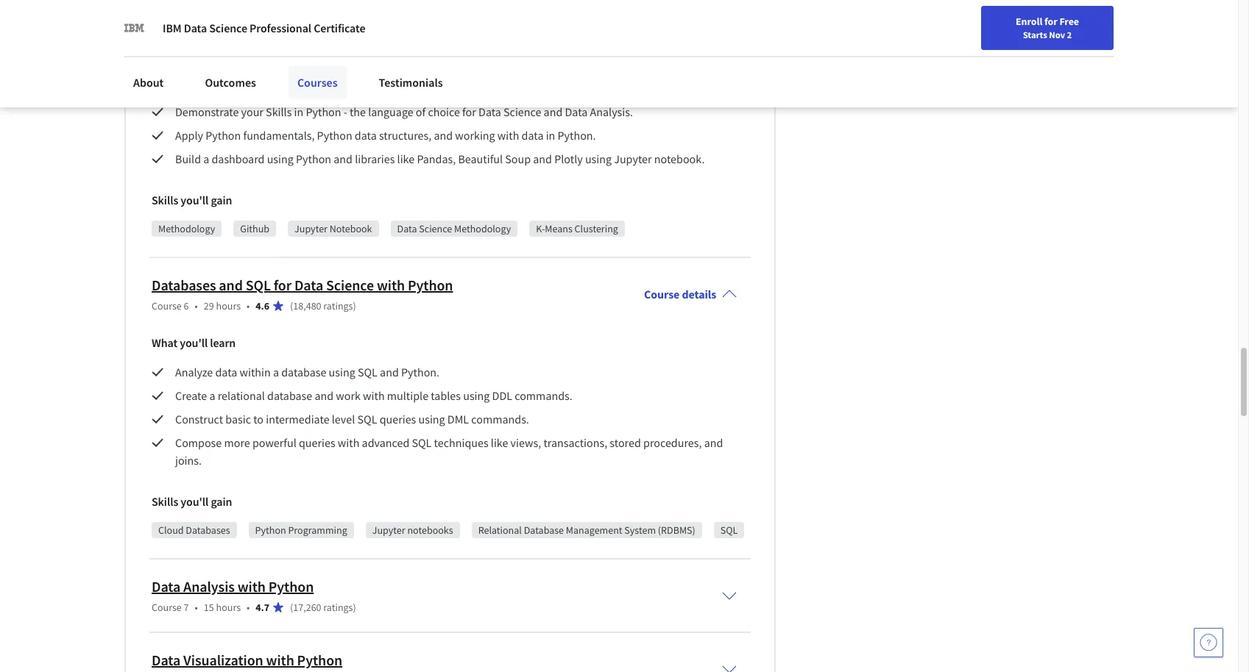 Task type: locate. For each thing, give the bounding box(es) containing it.
for up nov
[[1045, 15, 1058, 28]]

relational database management system (rdbms)
[[478, 524, 696, 537]]

0 horizontal spatial data
[[215, 365, 237, 380]]

python left programming
[[255, 524, 286, 537]]

ratings right 17,260 on the left bottom
[[323, 601, 353, 615]]

python. up multiple
[[401, 365, 440, 380]]

0 vertical spatial skills you'll gain
[[152, 193, 232, 208]]

working up demonstrate your skills in python - the language of choice for data science and data analysis.
[[399, 81, 439, 96]]

in down scientist
[[294, 104, 304, 119]]

commands. down ddl
[[471, 412, 529, 427]]

construct
[[175, 412, 223, 427]]

queries
[[380, 412, 416, 427], [299, 436, 335, 450]]

1 vertical spatial what
[[152, 336, 177, 350]]

using left ddl
[[463, 389, 490, 403]]

1 horizontal spatial like
[[491, 436, 508, 450]]

1 vertical spatial ratings
[[323, 300, 353, 313]]

0 vertical spatial jupyter
[[614, 152, 652, 166]]

1 vertical spatial learn
[[210, 336, 236, 350]]

1 horizontal spatial in
[[546, 128, 555, 143]]

0 horizontal spatial queries
[[299, 436, 335, 450]]

commands.
[[515, 389, 573, 403], [471, 412, 529, 427]]

what up about link
[[152, 51, 177, 66]]

gain for more
[[211, 495, 232, 509]]

multiple
[[387, 389, 429, 403]]

0 vertical spatial of
[[239, 81, 249, 96]]

methodology left github
[[158, 222, 215, 236]]

what
[[152, 51, 177, 66], [152, 336, 177, 350]]

courses
[[297, 75, 338, 90]]

1 vertical spatial like
[[491, 436, 508, 450]]

ratings for python
[[323, 601, 353, 615]]

1 vertical spatial hours
[[216, 300, 241, 313]]

2
[[1067, 29, 1072, 40]]

jupyter left notebooks
[[372, 524, 405, 537]]

2 vertical spatial ratings
[[323, 601, 353, 615]]

2 vertical spatial jupyter
[[372, 524, 405, 537]]

course for course 7 • 15 hours •
[[152, 601, 182, 615]]

gain down dashboard
[[211, 193, 232, 208]]

2 what from the top
[[152, 336, 177, 350]]

( right 4.5
[[285, 15, 288, 29]]

data up soup
[[522, 128, 544, 143]]

your
[[241, 104, 263, 119]]

what you'll learn up play
[[152, 51, 236, 66]]

18,480
[[293, 300, 321, 313]]

what you'll learn for play
[[152, 51, 236, 66]]

0 horizontal spatial python.
[[401, 365, 440, 380]]

data up course 7 • 15 hours • on the left of the page
[[152, 578, 181, 596]]

show notifications image
[[1039, 18, 1057, 36]]

0 vertical spatial )
[[343, 15, 346, 29]]

( right 4.7 at bottom left
[[290, 601, 293, 615]]

ibm
[[163, 21, 182, 35]]

learn
[[210, 51, 236, 66], [210, 336, 236, 350]]

•
[[195, 15, 198, 29], [242, 15, 245, 29], [195, 300, 198, 313], [247, 300, 250, 313], [195, 601, 198, 615], [247, 601, 250, 615]]

2 horizontal spatial data
[[522, 128, 544, 143]]

certificate
[[314, 21, 365, 35]]

hours right 8
[[211, 15, 236, 29]]

python
[[306, 104, 341, 119], [206, 128, 241, 143], [317, 128, 352, 143], [296, 152, 331, 166], [408, 276, 453, 294], [255, 524, 286, 537], [269, 578, 314, 596], [297, 651, 342, 670]]

database
[[524, 524, 564, 537]]

commands. right ddl
[[515, 389, 573, 403]]

what you'll learn up analyze at bottom
[[152, 336, 236, 350]]

data up "relational"
[[215, 365, 237, 380]]

python down data science methodology
[[408, 276, 453, 294]]

• right 6
[[195, 300, 198, 313]]

• left 8
[[195, 15, 198, 29]]

powerful
[[252, 436, 297, 450]]

sql inside the compose more powerful queries with advanced sql techniques like views, transactions, stored procedures, and joins.
[[412, 436, 432, 450]]

0 vertical spatial the
[[199, 81, 215, 96]]

methodology
[[158, 222, 215, 236], [454, 222, 511, 236]]

science
[[209, 21, 247, 35], [504, 104, 541, 119], [419, 222, 452, 236], [326, 276, 374, 294]]

0 vertical spatial ratings
[[313, 15, 343, 29]]

gain up cloud databases
[[211, 495, 232, 509]]

a
[[251, 81, 257, 96], [456, 81, 462, 96], [203, 152, 209, 166], [273, 365, 279, 380], [209, 389, 215, 403]]

queries down multiple
[[380, 412, 416, 427]]

skills for data
[[152, 495, 178, 509]]

skills down build
[[152, 193, 178, 208]]

2 vertical spatial (
[[290, 601, 293, 615]]

analyze
[[175, 365, 213, 380]]

you'll up cloud databases
[[181, 495, 209, 509]]

1 horizontal spatial queries
[[380, 412, 416, 427]]

jupyter left notebook at the left top of the page
[[294, 222, 328, 236]]

0 vertical spatial for
[[1045, 15, 1058, 28]]

hours
[[211, 15, 236, 29], [216, 300, 241, 313], [216, 601, 241, 615]]

pandas,
[[417, 152, 456, 166]]

data down project.
[[479, 104, 501, 119]]

courses link
[[289, 66, 346, 99]]

ratings
[[313, 15, 343, 29], [323, 300, 353, 313], [323, 601, 353, 615]]

1 vertical spatial )
[[353, 300, 356, 313]]

1 vertical spatial in
[[546, 128, 555, 143]]

methodology left k-
[[454, 222, 511, 236]]

( for python
[[290, 601, 293, 615]]

0 vertical spatial hours
[[211, 15, 236, 29]]

course details button
[[632, 266, 749, 322]]

learn down 29
[[210, 336, 236, 350]]

and right soup
[[533, 152, 552, 166]]

python. up plotly
[[558, 128, 596, 143]]

notebook
[[330, 222, 372, 236]]

1 what you'll learn from the top
[[152, 51, 236, 66]]

1 vertical spatial skills you'll gain
[[152, 495, 232, 509]]

course inside course details dropdown button
[[644, 287, 680, 302]]

0 vertical spatial what you'll learn
[[152, 51, 236, 66]]

jupyter left "notebook."
[[614, 152, 652, 166]]

1 vertical spatial (
[[290, 300, 293, 313]]

queries down intermediate
[[299, 436, 335, 450]]

0 horizontal spatial methodology
[[158, 222, 215, 236]]

17,260
[[293, 601, 321, 615]]

python down fundamentals,
[[296, 152, 331, 166]]

• left 4.7 at bottom left
[[247, 601, 250, 615]]

skills you'll gain down build
[[152, 193, 232, 208]]

0 vertical spatial like
[[397, 152, 415, 166]]

data
[[184, 21, 207, 35], [259, 81, 282, 96], [336, 81, 358, 96], [479, 104, 501, 119], [565, 104, 588, 119], [397, 222, 417, 236], [294, 276, 323, 294], [152, 578, 181, 596], [152, 651, 181, 670]]

( down databases and sql for data science with python in the top left of the page
[[290, 300, 293, 313]]

0 horizontal spatial jupyter
[[294, 222, 328, 236]]

2 gain from the top
[[211, 495, 232, 509]]

in
[[294, 104, 304, 119], [546, 128, 555, 143]]

0 horizontal spatial working
[[399, 81, 439, 96]]

help center image
[[1200, 635, 1218, 652]]

of right role
[[239, 81, 249, 96]]

( 3,653 ratings )
[[285, 15, 346, 29]]

analysis
[[183, 578, 235, 596]]

plotly
[[554, 152, 583, 166]]

1 horizontal spatial methodology
[[454, 222, 511, 236]]

course for course details
[[644, 287, 680, 302]]

skills you'll gain up cloud databases
[[152, 495, 232, 509]]

python down -
[[317, 128, 352, 143]]

soup
[[505, 152, 531, 166]]

system
[[625, 524, 656, 537]]

5
[[184, 15, 189, 29]]

) right 17,260 on the left bottom
[[353, 601, 356, 615]]

• right 7
[[195, 601, 198, 615]]

skills up fundamentals,
[[266, 104, 292, 119]]

data up 18,480
[[294, 276, 323, 294]]

1 gain from the top
[[211, 193, 232, 208]]

like down structures,
[[397, 152, 415, 166]]

1 learn from the top
[[210, 51, 236, 66]]

3,653
[[288, 15, 311, 29]]

1 vertical spatial skills
[[152, 193, 178, 208]]

1 vertical spatial the
[[350, 104, 366, 119]]

data up libraries
[[355, 128, 377, 143]]

course for course 5 • 8 hours •
[[152, 15, 182, 29]]

data up your
[[259, 81, 282, 96]]

ratings right 3,653
[[313, 15, 343, 29]]

level
[[332, 412, 355, 427]]

with
[[498, 128, 519, 143], [377, 276, 405, 294], [363, 389, 385, 403], [338, 436, 360, 450], [238, 578, 266, 596], [266, 651, 294, 670]]

1 horizontal spatial for
[[462, 104, 476, 119]]

0 vertical spatial gain
[[211, 193, 232, 208]]

2 vertical spatial hours
[[216, 601, 241, 615]]

0 vertical spatial working
[[399, 81, 439, 96]]

data right /
[[336, 81, 358, 96]]

and
[[544, 104, 563, 119], [434, 128, 453, 143], [334, 152, 353, 166], [533, 152, 552, 166], [219, 276, 243, 294], [380, 365, 399, 380], [315, 389, 334, 403], [704, 436, 723, 450]]

the right -
[[350, 104, 366, 119]]

8
[[204, 15, 209, 29]]

like left views,
[[491, 436, 508, 450]]

structures,
[[379, 128, 432, 143]]

stored
[[610, 436, 641, 450]]

1 vertical spatial queries
[[299, 436, 335, 450]]

) for for
[[353, 300, 356, 313]]

2 what you'll learn from the top
[[152, 336, 236, 350]]

in up plotly
[[546, 128, 555, 143]]

beautiful
[[458, 152, 503, 166]]

science down project.
[[504, 104, 541, 119]]

what up analyze at bottom
[[152, 336, 177, 350]]

1 horizontal spatial python.
[[558, 128, 596, 143]]

for up ( 18,480 ratings ) on the left of the page
[[274, 276, 292, 294]]

tables
[[431, 389, 461, 403]]

None search field
[[210, 9, 563, 39]]

0 horizontal spatial the
[[199, 81, 215, 96]]

to
[[253, 412, 264, 427]]

skills you'll gain
[[152, 193, 232, 208], [152, 495, 232, 509]]

queries inside the compose more powerful queries with advanced sql techniques like views, transactions, stored procedures, and joins.
[[299, 436, 335, 450]]

databases
[[152, 276, 216, 294], [186, 524, 230, 537]]

like
[[397, 152, 415, 166], [491, 436, 508, 450]]

hours right 29
[[216, 300, 241, 313]]

0 vertical spatial what
[[152, 51, 177, 66]]

1 horizontal spatial the
[[350, 104, 366, 119]]

jupyter for demonstrate your skills in python - the language of choice for data science and data analysis.
[[294, 222, 328, 236]]

1 horizontal spatial jupyter
[[372, 524, 405, 537]]

and up course 6 • 29 hours •
[[219, 276, 243, 294]]

2 horizontal spatial jupyter
[[614, 152, 652, 166]]

skills
[[266, 104, 292, 119], [152, 193, 178, 208], [152, 495, 178, 509]]

data right ibm
[[184, 21, 207, 35]]

outcomes
[[205, 75, 256, 90]]

data left visualization
[[152, 651, 181, 670]]

1 vertical spatial gain
[[211, 495, 232, 509]]

0 horizontal spatial like
[[397, 152, 415, 166]]

data
[[355, 128, 377, 143], [522, 128, 544, 143], [215, 365, 237, 380]]

you'll
[[180, 51, 208, 66], [181, 193, 209, 208], [180, 336, 208, 350], [181, 495, 209, 509]]

python down "( 17,260 ratings )"
[[297, 651, 342, 670]]

2 horizontal spatial for
[[1045, 15, 1058, 28]]

choice
[[428, 104, 460, 119]]

gain for a
[[211, 193, 232, 208]]

1 horizontal spatial working
[[455, 128, 495, 143]]

course left 7
[[152, 601, 182, 615]]

• left 4.6
[[247, 300, 250, 313]]

15
[[204, 601, 214, 615]]

• left 4.5
[[242, 15, 245, 29]]

apply
[[175, 128, 203, 143]]

2 skills you'll gain from the top
[[152, 495, 232, 509]]

learn up outcomes link
[[210, 51, 236, 66]]

skills you'll gain for compose more powerful queries with advanced sql techniques like views, transactions, stored procedures, and joins.
[[152, 495, 232, 509]]

0 horizontal spatial in
[[294, 104, 304, 119]]

0 vertical spatial learn
[[210, 51, 236, 66]]

data science methodology
[[397, 222, 511, 236]]

course left 6
[[152, 300, 182, 313]]

dashboard
[[212, 152, 265, 166]]

k-
[[536, 222, 545, 236]]

create a relational database and work with multiple tables using ddl commands.
[[175, 389, 575, 403]]

skills up cloud
[[152, 495, 178, 509]]

2 vertical spatial for
[[274, 276, 292, 294]]

build
[[175, 152, 201, 166]]

course left 5 at the left of the page
[[152, 15, 182, 29]]

relational
[[478, 524, 522, 537]]

of left choice
[[416, 104, 426, 119]]

databases up 6
[[152, 276, 216, 294]]

0 vertical spatial queries
[[380, 412, 416, 427]]

and right procedures,
[[704, 436, 723, 450]]

2 vertical spatial skills
[[152, 495, 178, 509]]

1 skills you'll gain from the top
[[152, 193, 232, 208]]

2 learn from the top
[[210, 336, 236, 350]]

(
[[285, 15, 288, 29], [290, 300, 293, 313], [290, 601, 293, 615]]

hours for analysis
[[216, 601, 241, 615]]

a right create
[[209, 389, 215, 403]]

python.
[[558, 128, 596, 143], [401, 365, 440, 380]]

role
[[217, 81, 236, 96]]

1 vertical spatial jupyter
[[294, 222, 328, 236]]

what for analyze data within a database using sql and python.
[[152, 336, 177, 350]]

databases right cloud
[[186, 524, 230, 537]]

the left role
[[199, 81, 215, 96]]

) right 3,653
[[343, 15, 346, 29]]

1 horizontal spatial of
[[416, 104, 426, 119]]

1 vertical spatial what you'll learn
[[152, 336, 236, 350]]

a up your
[[251, 81, 257, 96]]

sql up 4.6
[[246, 276, 271, 294]]

hours right 15
[[216, 601, 241, 615]]

1 what from the top
[[152, 51, 177, 66]]

within
[[240, 365, 271, 380]]

2 vertical spatial )
[[353, 601, 356, 615]]

working up "beautiful"
[[455, 128, 495, 143]]



Task type: vqa. For each thing, say whether or not it's contained in the screenshot.
English Button
yes



Task type: describe. For each thing, give the bounding box(es) containing it.
data left analysis.
[[565, 104, 588, 119]]

views,
[[511, 436, 541, 450]]

and left libraries
[[334, 152, 353, 166]]

0 vertical spatial in
[[294, 104, 304, 119]]

nov
[[1049, 29, 1065, 40]]

you'll up analyze at bottom
[[180, 336, 208, 350]]

1 vertical spatial commands.
[[471, 412, 529, 427]]

using up work
[[329, 365, 355, 380]]

0 vertical spatial (
[[285, 15, 288, 29]]

details
[[682, 287, 717, 302]]

clustering
[[575, 222, 618, 236]]

python left -
[[306, 104, 341, 119]]

play the role of a data scientist / data analyst working on a real project.
[[175, 81, 524, 96]]

notebooks
[[407, 524, 453, 537]]

management
[[566, 524, 622, 537]]

cloud
[[158, 524, 184, 537]]

you'll down build
[[181, 193, 209, 208]]

4.7
[[256, 601, 269, 615]]

work
[[336, 389, 361, 403]]

data analysis with python
[[152, 578, 314, 596]]

what you'll learn for analyze
[[152, 336, 236, 350]]

like inside the compose more powerful queries with advanced sql techniques like views, transactions, stored procedures, and joins.
[[491, 436, 508, 450]]

1 vertical spatial databases
[[186, 524, 230, 537]]

techniques
[[434, 436, 489, 450]]

free
[[1060, 15, 1079, 28]]

apply python fundamentals, python data structures, and working with data in python.
[[175, 128, 596, 143]]

libraries
[[355, 152, 395, 166]]

1 vertical spatial working
[[455, 128, 495, 143]]

enroll for free starts nov 2
[[1016, 15, 1079, 40]]

1 vertical spatial for
[[462, 104, 476, 119]]

4.6
[[256, 300, 269, 313]]

testimonials link
[[370, 66, 452, 99]]

enroll
[[1016, 15, 1043, 28]]

professional
[[250, 21, 311, 35]]

visualization
[[183, 651, 263, 670]]

data analysis with python link
[[152, 578, 314, 596]]

on
[[441, 81, 454, 96]]

cloud databases
[[158, 524, 230, 537]]

learn for data
[[210, 336, 236, 350]]

more
[[224, 436, 250, 450]]

procedures,
[[643, 436, 702, 450]]

data visualization with python
[[152, 651, 342, 670]]

means
[[545, 222, 573, 236]]

english
[[956, 17, 992, 31]]

ibm image
[[124, 18, 145, 38]]

what for play the role of a data scientist / data analyst working on a real project.
[[152, 51, 177, 66]]

1 horizontal spatial data
[[355, 128, 377, 143]]

ibm data science professional certificate
[[163, 21, 365, 35]]

sql right (rdbms)
[[721, 524, 738, 537]]

/
[[329, 81, 333, 96]]

0 vertical spatial database
[[281, 365, 326, 380]]

real
[[465, 81, 483, 96]]

and up plotly
[[544, 104, 563, 119]]

data right notebook at the left top of the page
[[397, 222, 417, 236]]

skills you'll gain for build a dashboard using python and libraries like pandas, beautiful soup and plotly using jupyter notebook.
[[152, 193, 232, 208]]

create
[[175, 389, 207, 403]]

data visualization with python link
[[152, 651, 342, 670]]

a right on
[[456, 81, 462, 96]]

science right 8
[[209, 21, 247, 35]]

demonstrate
[[175, 104, 239, 119]]

1 vertical spatial database
[[267, 389, 312, 403]]

compose more powerful queries with advanced sql techniques like views, transactions, stored procedures, and joins.
[[175, 436, 726, 468]]

joins.
[[175, 453, 202, 468]]

course 6 • 29 hours •
[[152, 300, 250, 313]]

sql right level
[[357, 412, 377, 427]]

outcomes link
[[196, 66, 265, 99]]

jupyter for create a relational database and work with multiple tables using ddl commands.
[[372, 524, 405, 537]]

analyst
[[361, 81, 397, 96]]

0 vertical spatial skills
[[266, 104, 292, 119]]

using down fundamentals,
[[267, 152, 294, 166]]

k-means clustering
[[536, 222, 618, 236]]

7
[[184, 601, 189, 615]]

language
[[368, 104, 413, 119]]

with inside the compose more powerful queries with advanced sql techniques like views, transactions, stored procedures, and joins.
[[338, 436, 360, 450]]

transactions,
[[544, 436, 607, 450]]

intermediate
[[266, 412, 329, 427]]

advanced
[[362, 436, 409, 450]]

( for for
[[290, 300, 293, 313]]

a right within
[[273, 365, 279, 380]]

skills for the
[[152, 193, 178, 208]]

course 5 • 8 hours •
[[152, 15, 245, 29]]

starts
[[1023, 29, 1047, 40]]

relational
[[218, 389, 265, 403]]

and inside the compose more powerful queries with advanced sql techniques like views, transactions, stored procedures, and joins.
[[704, 436, 723, 450]]

course for course 6 • 29 hours •
[[152, 300, 182, 313]]

analyze data within a database using sql and python.
[[175, 365, 440, 380]]

build a dashboard using python and libraries like pandas, beautiful soup and plotly using jupyter notebook.
[[175, 152, 705, 166]]

0 horizontal spatial of
[[239, 81, 249, 96]]

and down choice
[[434, 128, 453, 143]]

0 vertical spatial python.
[[558, 128, 596, 143]]

4.5
[[251, 15, 264, 29]]

science down pandas,
[[419, 222, 452, 236]]

a right build
[[203, 152, 209, 166]]

jupyter notebook
[[294, 222, 372, 236]]

python programming
[[255, 524, 347, 537]]

python up dashboard
[[206, 128, 241, 143]]

and up create a relational database and work with multiple tables using ddl commands.
[[380, 365, 399, 380]]

basic
[[226, 412, 251, 427]]

learn for the
[[210, 51, 236, 66]]

0 vertical spatial commands.
[[515, 389, 573, 403]]

sql up create a relational database and work with multiple tables using ddl commands.
[[358, 365, 378, 380]]

2 methodology from the left
[[454, 222, 511, 236]]

programming
[[288, 524, 347, 537]]

github
[[240, 222, 269, 236]]

you'll up play
[[180, 51, 208, 66]]

jupyter notebooks
[[372, 524, 453, 537]]

29
[[204, 300, 214, 313]]

for inside enroll for free starts nov 2
[[1045, 15, 1058, 28]]

1 vertical spatial python.
[[401, 365, 440, 380]]

0 vertical spatial databases
[[152, 276, 216, 294]]

1 vertical spatial of
[[416, 104, 426, 119]]

testimonials
[[379, 75, 443, 90]]

1 methodology from the left
[[158, 222, 215, 236]]

databases and sql for data science with python link
[[152, 276, 453, 294]]

(rdbms)
[[658, 524, 696, 537]]

using right plotly
[[585, 152, 612, 166]]

english button
[[929, 0, 1018, 48]]

0 horizontal spatial for
[[274, 276, 292, 294]]

notebook.
[[654, 152, 705, 166]]

analysis.
[[590, 104, 633, 119]]

using left dml
[[418, 412, 445, 427]]

-
[[344, 104, 347, 119]]

python up 17,260 on the left bottom
[[269, 578, 314, 596]]

science up ( 18,480 ratings ) on the left of the page
[[326, 276, 374, 294]]

course 7 • 15 hours •
[[152, 601, 250, 615]]

project.
[[486, 81, 524, 96]]

about
[[133, 75, 164, 90]]

hours for and
[[216, 300, 241, 313]]

databases and sql for data science with python
[[152, 276, 453, 294]]

ratings for for
[[323, 300, 353, 313]]

( 18,480 ratings )
[[290, 300, 356, 313]]

and left work
[[315, 389, 334, 403]]

) for python
[[353, 601, 356, 615]]



